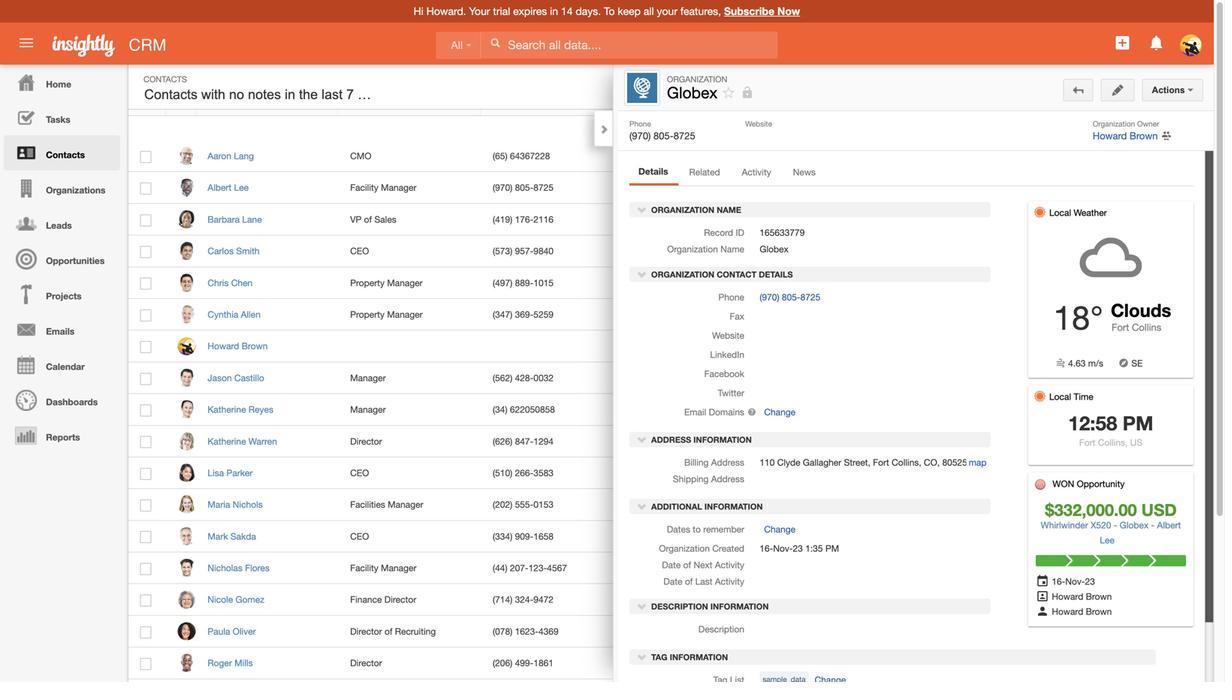 Task type: locate. For each thing, give the bounding box(es) containing it.
manager for (970) 805-8725
[[381, 182, 417, 193]]

gallagher
[[803, 457, 842, 468]]

ceo cell down facilities manager
[[339, 521, 481, 553]]

ceo down facilities
[[350, 531, 369, 542]]

follow image for marksakda@ocair.com
[[921, 530, 935, 544]]

5 follow image from the top
[[921, 498, 935, 513]]

address
[[652, 435, 692, 445], [711, 457, 745, 468], [711, 474, 745, 484]]

23 for import
[[1040, 260, 1050, 271]]

6 row from the top
[[128, 267, 984, 299]]

your left the recent in the top right of the page
[[994, 238, 1018, 248]]

brown
[[1130, 130, 1158, 142], [242, 341, 268, 351], [1086, 591, 1112, 602], [1086, 606, 1112, 617]]

1 vertical spatial 805-
[[515, 182, 534, 193]]

whirlwinder x520 - globex - albert lee link
[[1041, 520, 1182, 546]]

contacts for export contacts and notes
[[1036, 219, 1073, 230]]

address for shipping address
[[711, 474, 745, 484]]

ceo up facilities
[[350, 468, 369, 478]]

aaron lang link
[[208, 151, 262, 161]]

0 vertical spatial phone
[[630, 119, 651, 128]]

in left 14
[[550, 5, 558, 17]]

0 horizontal spatial 805-
[[515, 182, 534, 193]]

17 row from the top
[[128, 616, 984, 648]]

director down finance
[[350, 626, 382, 637]]

(65) 64367228 cell
[[481, 141, 624, 172]]

1 vertical spatial katherine
[[208, 436, 246, 447]]

1 vertical spatial nov-
[[773, 543, 793, 554]]

1 facility manager cell from the top
[[339, 172, 481, 204]]

0 vertical spatial 16-
[[1007, 260, 1021, 271]]

2 follow image from the top
[[921, 181, 935, 196]]

499-
[[515, 658, 534, 669]]

1 vertical spatial director cell
[[339, 648, 481, 680]]

8725 inside phone (970) 805-8725
[[674, 130, 696, 142]]

to
[[604, 5, 615, 17]]

row containing howard brown
[[128, 331, 984, 362]]

2 horizontal spatial contact
[[1118, 81, 1151, 91]]

1 vertical spatial local
[[1050, 392, 1072, 402]]

mnichols@parkerandco.com cell
[[624, 489, 767, 521]]

1 vertical spatial 16-
[[760, 543, 774, 554]]

and for export contacts and notes
[[1075, 219, 1092, 230]]

m/s
[[1089, 358, 1104, 369]]

id
[[736, 227, 745, 238]]

2 horizontal spatial globex
[[1120, 520, 1149, 531]]

23 for 1:35
[[793, 543, 803, 554]]

globex down 165633779
[[760, 244, 789, 254]]

mark sakda link
[[208, 531, 264, 542]]

organizations
[[46, 185, 106, 195]]

0 horizontal spatial details
[[639, 166, 668, 177]]

poliver@northumbria.edu cell
[[624, 616, 767, 648]]

1 vertical spatial property manager
[[350, 309, 423, 320]]

(970) 805-8725 inside cell
[[493, 182, 554, 193]]

0 vertical spatial import
[[994, 177, 1027, 186]]

facility manager cell for (44)
[[339, 553, 481, 584]]

(970) up "(419)"
[[493, 182, 513, 193]]

in inside contacts contacts with no notes in the last 7 days
[[285, 87, 295, 102]]

0 vertical spatial pm
[[1123, 411, 1154, 435]]

organization name
[[649, 205, 742, 215], [667, 244, 745, 254]]

0 horizontal spatial 16-
[[760, 543, 774, 554]]

3 follow image from the top
[[921, 276, 935, 291]]

(510) 266-3583 cell
[[481, 458, 624, 489]]

0 vertical spatial ceo cell
[[339, 236, 481, 267]]

3 ceo cell from the top
[[339, 521, 481, 553]]

facility down cmo
[[350, 182, 379, 193]]

follow image
[[722, 86, 736, 100], [921, 213, 935, 227], [921, 245, 935, 259], [921, 340, 935, 354], [921, 372, 935, 386], [921, 403, 935, 418], [921, 435, 935, 449], [921, 467, 935, 481], [921, 530, 935, 544], [921, 562, 935, 576], [921, 625, 935, 639], [921, 657, 935, 671]]

information for tag information
[[670, 653, 728, 662]]

ceo cell for (334) 909-1658
[[339, 521, 481, 553]]

2 property from the top
[[350, 309, 385, 320]]

chevron down image down carlossmith@warbucks.com
[[637, 269, 648, 279]]

1 vertical spatial facility manager
[[350, 563, 417, 573]]

2 manager cell from the top
[[339, 394, 481, 426]]

0032
[[534, 373, 554, 383]]

phone for phone (970) 805-8725
[[630, 119, 651, 128]]

0 vertical spatial nov-
[[1021, 260, 1040, 271]]

warren
[[249, 436, 277, 447]]

2 vertical spatial ceo cell
[[339, 521, 481, 553]]

0 horizontal spatial nov-
[[773, 543, 793, 554]]

16 row from the top
[[128, 584, 984, 616]]

follow image for rogeramills@warbucks.com
[[921, 657, 935, 671]]

1 horizontal spatial 8725
[[674, 130, 696, 142]]

1 vertical spatial facility
[[350, 563, 379, 573]]

0 vertical spatial property
[[350, 277, 385, 288]]

won
[[1053, 479, 1075, 489]]

follow image for carlossmith@warbucks.com
[[921, 245, 935, 259]]

1 horizontal spatial 805-
[[654, 130, 674, 142]]

of inside cell
[[364, 214, 372, 225]]

957-
[[515, 246, 534, 256]]

8725 up 2116
[[534, 182, 554, 193]]

2 facility manager from the top
[[350, 563, 417, 573]]

ceo cell for (510) 266-3583
[[339, 458, 481, 489]]

0 vertical spatial albert
[[208, 182, 232, 193]]

row containing mark sakda
[[128, 521, 984, 553]]

phone inside phone (970) 805-8725
[[630, 119, 651, 128]]

ceo cell up facilities manager
[[339, 458, 481, 489]]

3 chevron down image from the top
[[637, 501, 648, 512]]

in left the
[[285, 87, 295, 102]]

paula
[[208, 626, 230, 637]]

0 vertical spatial lee
[[234, 182, 249, 193]]

1 horizontal spatial albert
[[1158, 520, 1182, 531]]

activity left news
[[742, 167, 772, 177]]

contacts contacts with no notes in the last 7 days
[[144, 74, 390, 102]]

nov- left 1:35
[[773, 543, 793, 554]]

information up billing address
[[694, 435, 752, 445]]

11 row from the top
[[128, 426, 984, 458]]

katherine up lisa parker
[[208, 436, 246, 447]]

albert right the x520
[[1158, 520, 1182, 531]]

export up the recent in the top right of the page
[[1007, 219, 1034, 230]]

None checkbox
[[140, 96, 151, 108], [140, 183, 151, 195], [140, 278, 151, 290], [140, 310, 151, 322], [140, 373, 151, 385], [140, 531, 151, 543], [140, 563, 151, 575], [140, 595, 151, 607], [140, 627, 151, 639], [140, 96, 151, 108], [140, 183, 151, 195], [140, 278, 151, 290], [140, 310, 151, 322], [140, 373, 151, 385], [140, 531, 151, 543], [140, 563, 151, 575], [140, 595, 151, 607], [140, 627, 151, 639]]

import down imports on the top
[[1053, 260, 1079, 271]]

albertlee@globex.com
[[636, 182, 725, 193]]

123-
[[529, 563, 547, 573]]

2 facility from the top
[[350, 563, 379, 573]]

information down last
[[711, 602, 769, 612]]

0 vertical spatial facility manager cell
[[339, 172, 481, 204]]

howard brown link up jason castillo link
[[208, 341, 275, 351]]

2 horizontal spatial 23
[[1086, 576, 1096, 587]]

howard right opportunity owner image
[[1052, 606, 1084, 617]]

information up remember
[[705, 502, 763, 512]]

fort down 12:58
[[1080, 437, 1096, 448]]

1 horizontal spatial contact
[[994, 279, 1034, 289]]

805- inside phone (970) 805-8725
[[654, 130, 674, 142]]

organization image
[[627, 73, 658, 103]]

actions button
[[1143, 79, 1204, 101]]

sample_data for blane@jakubowski.com
[[781, 215, 824, 224]]

16- for 16-nov-23
[[1052, 576, 1066, 587]]

1861
[[534, 658, 554, 669]]

3 row from the top
[[128, 172, 984, 204]]

16- right the actual close date icon
[[1052, 576, 1066, 587]]

fort inside '18° clouds fort collins'
[[1112, 322, 1130, 333]]

contacts left with
[[144, 87, 198, 102]]

maria nichols link
[[208, 499, 270, 510]]

1 property manager from the top
[[350, 277, 423, 288]]

5 chevron down image from the top
[[637, 652, 648, 662]]

website down record permissions icon
[[746, 119, 772, 128]]

(970) 805-8725 cell
[[481, 172, 624, 204]]

follow image for poliver@northumbria.edu
[[921, 625, 935, 639]]

home link
[[4, 65, 120, 100]]

of left recruiting
[[385, 626, 393, 637]]

2 property manager cell from the top
[[339, 299, 481, 331]]

row containing aaron lang
[[128, 141, 984, 172]]

full name
[[207, 97, 250, 107]]

2 property manager from the top
[[350, 309, 423, 320]]

globex inside $332,000.00 usd whirlwinder x520 - globex - albert lee
[[1120, 520, 1149, 531]]

0 horizontal spatial phone
[[630, 119, 651, 128]]

facility manager cell up finance director
[[339, 553, 481, 584]]

(970) inside phone (970) 805-8725
[[630, 130, 651, 142]]

last
[[696, 576, 713, 587]]

director for director cell associated with (206) 499-1861
[[350, 658, 382, 669]]

0 horizontal spatial email
[[635, 97, 659, 107]]

(970) inside (970) 805-8725 cell
[[493, 182, 513, 193]]

Search all data.... text field
[[482, 31, 778, 59]]

(34)
[[493, 404, 508, 415]]

nov-
[[1021, 260, 1040, 271], [773, 543, 793, 554], [1066, 576, 1086, 587]]

4 row from the top
[[128, 204, 984, 236]]

shipping
[[673, 474, 709, 484]]

ceo cell
[[339, 236, 481, 267], [339, 458, 481, 489], [339, 521, 481, 553]]

chevron down image left additional
[[637, 501, 648, 512]]

0 vertical spatial in
[[550, 5, 558, 17]]

(202) 555-0153 cell
[[481, 489, 624, 521]]

cell
[[947, 236, 984, 267], [624, 299, 767, 331], [767, 299, 909, 331], [947, 299, 984, 331], [339, 331, 481, 362], [481, 331, 624, 362], [767, 331, 909, 362], [947, 331, 984, 362], [767, 362, 909, 394], [947, 362, 984, 394], [947, 394, 984, 426], [947, 521, 984, 553], [767, 553, 909, 584], [947, 553, 984, 584], [767, 616, 909, 648], [947, 616, 984, 648], [128, 680, 166, 682], [166, 680, 196, 682], [196, 680, 339, 682], [339, 680, 481, 682], [481, 680, 624, 682], [624, 680, 767, 682], [767, 680, 909, 682], [909, 680, 947, 682], [947, 680, 984, 682]]

2 vertical spatial fort
[[873, 457, 890, 468]]

0 vertical spatial description
[[652, 602, 708, 612]]

aaron.lang@clampett.com cell
[[624, 141, 767, 172]]

chevron down image down details link
[[637, 205, 648, 215]]

your
[[469, 5, 490, 17], [994, 238, 1018, 248]]

(970)
[[630, 130, 651, 142], [493, 182, 513, 193], [760, 292, 780, 302]]

0 vertical spatial property manager
[[350, 277, 423, 288]]

1 follow image from the top
[[921, 150, 935, 164]]

katherine
[[208, 404, 246, 415], [208, 436, 246, 447]]

0 vertical spatial change
[[764, 407, 796, 417]]

facilities
[[350, 499, 385, 510]]

row containing full name
[[128, 88, 984, 116]]

2 ceo from the top
[[350, 468, 369, 478]]

3 ceo from the top
[[350, 531, 369, 542]]

1 manager cell from the top
[[339, 362, 481, 394]]

notifications image
[[1148, 34, 1166, 52]]

1 property from the top
[[350, 277, 385, 288]]

to
[[693, 524, 701, 535]]

pm up us
[[1123, 411, 1154, 435]]

albert down aaron
[[208, 182, 232, 193]]

ceo for sakda
[[350, 531, 369, 542]]

lee inside row
[[234, 182, 249, 193]]

related
[[689, 167, 720, 177]]

1 director cell from the top
[[339, 426, 481, 458]]

facility manager up the sales
[[350, 182, 417, 193]]

ceo for smith
[[350, 246, 369, 256]]

street,
[[844, 457, 871, 468]]

0 horizontal spatial howard brown link
[[208, 341, 275, 351]]

8725 inside cell
[[534, 182, 554, 193]]

(970) down organization contact details
[[760, 292, 780, 302]]

2 director cell from the top
[[339, 648, 481, 680]]

chevron down image left 'tag'
[[637, 652, 648, 662]]

0 horizontal spatial in
[[285, 87, 295, 102]]

lee inside $332,000.00 usd whirlwinder x520 - globex - albert lee
[[1100, 535, 1115, 546]]

ben.nelson1980@gmail.com cell
[[624, 331, 767, 362]]

805- up "176-"
[[515, 182, 534, 193]]

follow image for blane@jakubowski.com
[[921, 213, 935, 227]]

(65) 64367228
[[493, 151, 550, 161]]

row containing albert lee
[[128, 172, 984, 204]]

23 left 1:35
[[793, 543, 803, 554]]

and down "local weather"
[[1075, 219, 1092, 230]]

2 vertical spatial ceo
[[350, 531, 369, 542]]

collins, left co,
[[892, 457, 922, 468]]

your left trial
[[469, 5, 490, 17]]

nicholas.flores@clampett.com
[[636, 563, 756, 573]]

contacts up export contacts and notes link
[[1036, 198, 1073, 209]]

0 horizontal spatial 8725
[[534, 182, 554, 193]]

facility manager cell
[[339, 172, 481, 204], [339, 553, 481, 584]]

clouds
[[1111, 299, 1172, 321]]

2 katherine from the top
[[208, 436, 246, 447]]

0 vertical spatial email
[[635, 97, 659, 107]]

facility manager up finance director
[[350, 563, 417, 573]]

1 facility manager from the top
[[350, 182, 417, 193]]

2 ceo cell from the top
[[339, 458, 481, 489]]

change up 16-nov-23 1:35 pm
[[764, 524, 796, 535]]

additional
[[652, 502, 703, 512]]

15 row from the top
[[128, 553, 984, 584]]

2 horizontal spatial 805-
[[782, 292, 801, 302]]

pm inside 12:58 pm fort collins, us
[[1123, 411, 1154, 435]]

information for address information
[[694, 435, 752, 445]]

import
[[994, 177, 1027, 186], [1007, 198, 1034, 209], [1053, 260, 1079, 271]]

0 vertical spatial (970)
[[630, 130, 651, 142]]

lee down the x520
[[1100, 535, 1115, 546]]

of right vp
[[364, 214, 372, 225]]

description up poliver@northumbria.edu
[[652, 602, 708, 612]]

vp of sales
[[350, 214, 397, 225]]

date up ngomez@cyberdyne.com
[[664, 576, 683, 587]]

2116
[[534, 214, 554, 225]]

nov- right the actual close date icon
[[1066, 576, 1086, 587]]

activity inside 'link'
[[742, 167, 772, 177]]

director for (626) 847-1294's director cell
[[350, 436, 382, 447]]

all link
[[436, 32, 482, 59]]

row containing chris chen
[[128, 267, 984, 299]]

of inside "cell"
[[385, 626, 393, 637]]

organization name down albertlee@globex.com cell
[[649, 205, 742, 215]]

(714)
[[493, 595, 513, 605]]

news link
[[784, 162, 826, 185]]

cmo
[[350, 151, 372, 161]]

1 notes from the top
[[1094, 198, 1118, 209]]

13 row from the top
[[128, 489, 984, 521]]

(347)
[[493, 309, 513, 320]]

howard brown inside row
[[208, 341, 268, 351]]

4.63 m/s
[[1069, 358, 1104, 369]]

7 row from the top
[[128, 299, 984, 331]]

nov- for import
[[1021, 260, 1040, 271]]

date of next activity date of last activity
[[662, 560, 745, 587]]

collins, left us
[[1098, 437, 1128, 448]]

0 vertical spatial your
[[469, 5, 490, 17]]

0 vertical spatial globex
[[667, 83, 718, 102]]

1 chevron down image from the top
[[637, 205, 648, 215]]

0 vertical spatial activity
[[742, 167, 772, 177]]

howard down cynthia
[[208, 341, 239, 351]]

lee down lang
[[234, 182, 249, 193]]

Search this list... text field
[[744, 75, 913, 98]]

katherine for katherine warren
[[208, 436, 246, 447]]

facility up finance
[[350, 563, 379, 573]]

navigation containing home
[[0, 65, 120, 453]]

collins, inside 12:58 pm fort collins, us
[[1098, 437, 1128, 448]]

chevron down image
[[637, 434, 648, 445]]

(562) 428-0032 cell
[[481, 362, 624, 394]]

1 ceo cell from the top
[[339, 236, 481, 267]]

0 horizontal spatial -
[[1114, 520, 1118, 531]]

row containing katherine reyes
[[128, 394, 984, 426]]

globex right the x520
[[1120, 520, 1149, 531]]

2 notes from the top
[[1094, 219, 1118, 230]]

2 vertical spatial 16-
[[1052, 576, 1066, 587]]

contact up fax at the top of page
[[717, 270, 757, 279]]

trial
[[493, 5, 510, 17]]

110
[[760, 457, 775, 468]]

909-
[[515, 531, 534, 542]]

notes up 'export contacts and notes'
[[1094, 198, 1118, 209]]

date down marksakda@ocair.com
[[662, 560, 681, 570]]

facility manager for (44)
[[350, 563, 417, 573]]

contacts inside contacts link
[[46, 150, 85, 160]]

(65)
[[493, 151, 508, 161]]

0 vertical spatial (970) 805-8725
[[493, 182, 554, 193]]

row containing lisa parker
[[128, 458, 984, 489]]

and for import contacts and notes
[[1075, 198, 1091, 209]]

2 row from the top
[[128, 141, 984, 172]]

activity right last
[[715, 576, 745, 587]]

carlossmith@warbucks.com
[[636, 246, 749, 256]]

import contacts and notes
[[1005, 198, 1118, 209]]

information for description information
[[711, 602, 769, 612]]

hi
[[414, 5, 424, 17]]

now
[[778, 5, 801, 17]]

property manager for (347)
[[350, 309, 423, 320]]

2 facility manager cell from the top
[[339, 553, 481, 584]]

805- inside cell
[[515, 182, 534, 193]]

row containing barbara lane
[[128, 204, 984, 236]]

1 ceo from the top
[[350, 246, 369, 256]]

1 horizontal spatial 23
[[1040, 260, 1050, 271]]

director down director of recruiting
[[350, 658, 382, 669]]

email for email
[[635, 97, 659, 107]]

information down the poliver@northumbria.edu cell at the right bottom
[[670, 653, 728, 662]]

9 row from the top
[[128, 362, 984, 394]]

name right 'full'
[[225, 97, 250, 107]]

details
[[639, 166, 668, 177], [759, 270, 793, 279]]

ceo
[[350, 246, 369, 256], [350, 468, 369, 478], [350, 531, 369, 542]]

8725 down 165633779
[[801, 292, 821, 302]]

rogeramills@warbucks.com cell
[[624, 648, 767, 680]]

1 katherine from the top
[[208, 404, 246, 415]]

parker
[[227, 468, 253, 478]]

3583
[[534, 468, 554, 478]]

dates to remember
[[667, 524, 745, 535]]

change link right domains
[[760, 404, 796, 420]]

change up clyde
[[764, 407, 796, 417]]

opportunity image
[[1035, 479, 1047, 491]]

10 row from the top
[[128, 394, 984, 426]]

howard down 16-nov-23
[[1052, 591, 1084, 602]]

howard brown link down organization owner
[[1093, 130, 1158, 142]]

navigation
[[0, 65, 120, 453]]

fort right street,
[[873, 457, 890, 468]]

director up director of recruiting
[[385, 595, 416, 605]]

0 vertical spatial notes
[[1094, 198, 1118, 209]]

row group
[[128, 141, 984, 682]]

nicholas.flores@clampett.com cell
[[624, 553, 767, 584]]

0 horizontal spatial lee
[[234, 182, 249, 193]]

change for dates to remember
[[764, 524, 796, 535]]

import for import / export
[[994, 177, 1027, 186]]

import down / on the top of page
[[1007, 198, 1034, 209]]

(970) right the chevron right image
[[630, 130, 651, 142]]

0 horizontal spatial albert
[[208, 182, 232, 193]]

0 horizontal spatial fort
[[873, 457, 890, 468]]

(497) 889-1015
[[493, 277, 554, 288]]

8725 up aaron.lang@clampett.com
[[674, 130, 696, 142]]

2 change from the top
[[764, 524, 796, 535]]

1 horizontal spatial website
[[746, 119, 772, 128]]

16- for 16-nov-23 1:35 pm
[[760, 543, 774, 554]]

contact right new
[[1118, 81, 1151, 91]]

1 vertical spatial description
[[699, 624, 745, 635]]

2 chevron down image from the top
[[637, 269, 648, 279]]

director inside "cell"
[[350, 626, 382, 637]]

contacts up "organizations" link
[[46, 150, 85, 160]]

1 vertical spatial (970)
[[493, 182, 513, 193]]

1 local from the top
[[1050, 207, 1072, 218]]

vp of sales cell
[[339, 204, 481, 236]]

paula oliver
[[208, 626, 256, 637]]

row
[[128, 88, 984, 116], [128, 141, 984, 172], [128, 172, 984, 204], [128, 204, 984, 236], [128, 236, 984, 267], [128, 267, 984, 299], [128, 299, 984, 331], [128, 331, 984, 362], [128, 362, 984, 394], [128, 394, 984, 426], [128, 426, 984, 458], [128, 458, 984, 489], [128, 489, 984, 521], [128, 521, 984, 553], [128, 553, 984, 584], [128, 584, 984, 616], [128, 616, 984, 648], [128, 648, 984, 680], [128, 680, 984, 682]]

1 change from the top
[[764, 407, 796, 417]]

0 vertical spatial and
[[1075, 198, 1091, 209]]

phone down organization image
[[630, 119, 651, 128]]

1 horizontal spatial in
[[550, 5, 558, 17]]

805- down 165633779
[[782, 292, 801, 302]]

nov- up "contact tags" at right top
[[1021, 260, 1040, 271]]

23 up tags
[[1040, 260, 1050, 271]]

2 vertical spatial 23
[[1086, 576, 1096, 587]]

0 horizontal spatial website
[[712, 330, 745, 341]]

324-
[[515, 595, 534, 605]]

organization name down record
[[667, 244, 745, 254]]

ceo cell for (573) 957-9840
[[339, 236, 481, 267]]

ceo down vp
[[350, 246, 369, 256]]

2 horizontal spatial 8725
[[801, 292, 821, 302]]

next
[[694, 560, 713, 570]]

recent
[[1020, 238, 1054, 248]]

2 - from the left
[[1152, 520, 1155, 531]]

0 horizontal spatial (970) 805-8725
[[493, 182, 554, 193]]

lparker@parkerandco.com cell
[[624, 458, 767, 489]]

no
[[1009, 324, 1021, 335]]

5 row from the top
[[128, 236, 984, 267]]

fort for 12:58
[[1080, 437, 1096, 448]]

lane
[[242, 214, 262, 225]]

1 facility from the top
[[350, 182, 379, 193]]

chevron down image for record id
[[637, 205, 648, 215]]

tasks
[[46, 114, 70, 125]]

contact down '16-nov-23 import' link
[[994, 279, 1034, 289]]

1:35
[[806, 543, 823, 554]]

2 local from the top
[[1050, 392, 1072, 402]]

sakda
[[231, 531, 256, 542]]

0 vertical spatial local
[[1050, 207, 1072, 218]]

director of recruiting cell
[[339, 616, 481, 648]]

chrisochen@kinggroup.com cell
[[624, 267, 767, 299]]

nicole gomez link
[[208, 595, 272, 605]]

1 horizontal spatial collins,
[[1098, 437, 1128, 448]]

1 vertical spatial in
[[285, 87, 295, 102]]

2 vertical spatial import
[[1053, 260, 1079, 271]]

14
[[561, 5, 573, 17]]

0 vertical spatial 805-
[[654, 130, 674, 142]]

None checkbox
[[140, 151, 151, 163], [140, 214, 151, 226], [140, 246, 151, 258], [140, 341, 151, 353], [140, 405, 151, 417], [140, 436, 151, 448], [140, 468, 151, 480], [140, 500, 151, 512], [140, 658, 151, 670], [140, 151, 151, 163], [140, 214, 151, 226], [140, 246, 151, 258], [140, 341, 151, 353], [140, 405, 151, 417], [140, 436, 151, 448], [140, 468, 151, 480], [140, 500, 151, 512], [140, 658, 151, 670]]

2 horizontal spatial fort
[[1112, 322, 1130, 333]]

row containing carlos smith
[[128, 236, 984, 267]]

row containing katherine warren
[[128, 426, 984, 458]]

18 row from the top
[[128, 648, 984, 680]]

6 follow image from the top
[[921, 594, 935, 608]]

manager for (347) 369-5259
[[387, 309, 423, 320]]

0 vertical spatial katherine
[[208, 404, 246, 415]]

sample_data for lparker@parkerandco.com
[[781, 469, 824, 478]]

manager cell for (562)
[[339, 362, 481, 394]]

manager inside cell
[[388, 499, 423, 510]]

import left / on the top of page
[[994, 177, 1027, 186]]

12 row from the top
[[128, 458, 984, 489]]

property manager for (497)
[[350, 277, 423, 288]]

1 change link from the top
[[760, 404, 796, 420]]

1 horizontal spatial nov-
[[1021, 260, 1040, 271]]

katherine warren
[[208, 436, 277, 447]]

2 vertical spatial 8725
[[801, 292, 821, 302]]

contacts for contacts contacts with no notes in the last 7 days
[[144, 87, 198, 102]]

8 row from the top
[[128, 331, 984, 362]]

manager cell
[[339, 362, 481, 394], [339, 394, 481, 426]]

facilities manager cell
[[339, 489, 481, 521]]

map link
[[969, 457, 987, 468]]

sample_data for carlossmith@warbucks.com
[[781, 247, 824, 256]]

1 vertical spatial (970) 805-8725
[[760, 292, 821, 302]]

2 horizontal spatial (970)
[[760, 292, 780, 302]]

0 vertical spatial ceo
[[350, 246, 369, 256]]

fort inside 12:58 pm fort collins, us
[[1080, 437, 1096, 448]]

(970) 805-8725 for (970) 805-8725 cell
[[493, 182, 554, 193]]

director cell up facilities manager cell
[[339, 426, 481, 458]]

director cell
[[339, 426, 481, 458], [339, 648, 481, 680]]

1 row from the top
[[128, 88, 984, 116]]

1 vertical spatial 8725
[[534, 182, 554, 193]]

fort for 18°
[[1112, 322, 1130, 333]]

director up facilities
[[350, 436, 382, 447]]

jcastillo@jakubowski.com cell
[[624, 362, 767, 394]]

notes down weather
[[1094, 219, 1118, 230]]

0 vertical spatial fort
[[1112, 322, 1130, 333]]

follow image for jcastillo@jakubowski.com
[[921, 372, 935, 386]]

activity down created
[[715, 560, 745, 570]]

0 horizontal spatial 23
[[793, 543, 803, 554]]

1 property manager cell from the top
[[339, 267, 481, 299]]

row containing maria nichols
[[128, 489, 984, 521]]

sales
[[375, 214, 397, 225]]

chevron down image
[[637, 205, 648, 215], [637, 269, 648, 279], [637, 501, 648, 512], [637, 601, 648, 612], [637, 652, 648, 662]]

description down description information
[[699, 624, 745, 635]]

14 row from the top
[[128, 521, 984, 553]]

16-nov-23
[[1050, 576, 1096, 587]]

4369
[[539, 626, 559, 637]]

9472
[[534, 595, 554, 605]]

white image
[[490, 38, 501, 48]]

1 horizontal spatial (970)
[[630, 130, 651, 142]]

facility
[[350, 182, 379, 193], [350, 563, 379, 573]]

1 horizontal spatial your
[[994, 238, 1018, 248]]

9840
[[534, 246, 554, 256]]

/
[[1029, 177, 1032, 186]]

property manager cell
[[339, 267, 481, 299], [339, 299, 481, 331]]

1 vertical spatial 23
[[793, 543, 803, 554]]

follow image
[[921, 150, 935, 164], [921, 181, 935, 196], [921, 276, 935, 291], [921, 308, 935, 322], [921, 498, 935, 513], [921, 594, 935, 608]]

date
[[662, 560, 681, 570], [664, 576, 683, 587]]

fort left collins
[[1112, 322, 1130, 333]]

(970) 805-8725 down 165633779
[[760, 292, 821, 302]]

opportunity owner image
[[1036, 606, 1050, 617]]

1 vertical spatial ceo
[[350, 468, 369, 478]]

2 change link from the top
[[760, 522, 796, 537]]

(714) 324-9472 cell
[[481, 584, 624, 616]]

local left time
[[1050, 392, 1072, 402]]

4 chevron down image from the top
[[637, 601, 648, 612]]

1 horizontal spatial fort
[[1080, 437, 1096, 448]]

0 vertical spatial facility manager
[[350, 182, 417, 193]]

ceo cell down the sales
[[339, 236, 481, 267]]

carlos
[[208, 246, 234, 256]]

import for import contacts and notes
[[1007, 198, 1034, 209]]

facility manager
[[350, 182, 417, 193], [350, 563, 417, 573]]

and up 'export contacts and notes'
[[1075, 198, 1091, 209]]

805- for (970) 805-8725 link
[[782, 292, 801, 302]]

(497) 889-1015 cell
[[481, 267, 624, 299]]

row containing nicholas flores
[[128, 553, 984, 584]]

address right chevron down icon
[[652, 435, 692, 445]]

description for description
[[699, 624, 745, 635]]

address down billing address
[[711, 474, 745, 484]]



Task type: describe. For each thing, give the bounding box(es) containing it.
chris chen
[[208, 277, 253, 288]]

states
[[1002, 457, 1028, 468]]

howard down organization owner
[[1093, 130, 1127, 142]]

0 vertical spatial address
[[652, 435, 692, 445]]

related link
[[680, 162, 730, 185]]

contacts for import contacts and notes
[[1036, 198, 1073, 209]]

local for local weather
[[1050, 207, 1072, 218]]

organization down blane@jakubowski.com cell
[[667, 244, 718, 254]]

$332,000.00
[[1046, 500, 1137, 520]]

notes for import contacts and notes
[[1094, 198, 1118, 209]]

of for next
[[684, 560, 691, 570]]

1 vertical spatial organization name
[[667, 244, 745, 254]]

row containing nicole gomez
[[128, 584, 984, 616]]

(202)
[[493, 499, 513, 510]]

change link for dates to remember
[[760, 522, 796, 537]]

(34) 622050858 cell
[[481, 394, 624, 426]]

ceo for parker
[[350, 468, 369, 478]]

2 horizontal spatial nov-
[[1066, 576, 1086, 587]]

of for recruiting
[[385, 626, 393, 637]]

0 vertical spatial website
[[746, 119, 772, 128]]

row containing jason castillo
[[128, 362, 984, 394]]

facility manager cell for (970)
[[339, 172, 481, 204]]

billing address
[[685, 457, 745, 468]]

katherine warren link
[[208, 436, 285, 447]]

(970) for (970) 805-8725 link
[[760, 292, 780, 302]]

notes for export contacts and notes
[[1094, 219, 1118, 230]]

4 follow image from the top
[[921, 308, 935, 322]]

nicholas flores
[[208, 563, 270, 573]]

in for 14
[[550, 5, 558, 17]]

nicholas
[[208, 563, 243, 573]]

all
[[451, 39, 463, 51]]

1 vertical spatial date
[[664, 576, 683, 587]]

(334) 909-1658 cell
[[481, 521, 624, 553]]

0 horizontal spatial collins,
[[892, 457, 922, 468]]

days.
[[576, 5, 601, 17]]

0 vertical spatial organization name
[[649, 205, 742, 215]]

record id
[[704, 227, 745, 238]]

row containing roger mills
[[128, 648, 984, 680]]

maria
[[208, 499, 230, 510]]

change for email domains
[[764, 407, 796, 417]]

aaron.lang@clampett.com
[[636, 151, 741, 161]]

0 vertical spatial date
[[662, 560, 681, 570]]

address for billing address
[[711, 457, 745, 468]]

contacts down crm
[[144, 74, 187, 84]]

(510) 266-3583
[[493, 468, 554, 478]]

albert inside $332,000.00 usd whirlwinder x520 - globex - albert lee
[[1158, 520, 1182, 531]]

chevron right image
[[599, 124, 609, 135]]

property for chen
[[350, 277, 385, 288]]

(206) 499-1861 cell
[[481, 648, 624, 680]]

(970) for (970) 805-8725 cell
[[493, 182, 513, 193]]

2 vertical spatial activity
[[715, 576, 745, 587]]

domains
[[709, 407, 745, 417]]

subscribe now link
[[724, 5, 801, 17]]

linkedin
[[710, 349, 745, 360]]

director cell for (626) 847-1294
[[339, 426, 481, 458]]

finance director
[[350, 595, 416, 605]]

export contacts and notes
[[1005, 219, 1118, 230]]

kreyes@globex.com
[[636, 404, 716, 415]]

responsible user image
[[1036, 591, 1050, 602]]

19 row from the top
[[128, 680, 984, 682]]

barbara
[[208, 214, 240, 225]]

1 vertical spatial name
[[717, 205, 742, 215]]

organization down albertlee@globex.com
[[652, 205, 715, 215]]

nov- for 1:35
[[773, 543, 793, 554]]

0 vertical spatial export
[[1035, 177, 1068, 186]]

description for description information
[[652, 602, 708, 612]]

ngomez@cyberdyne.com cell
[[624, 584, 767, 616]]

local weather
[[1050, 207, 1107, 218]]

kat.warren@clampett.com cell
[[624, 426, 767, 458]]

calendar link
[[4, 347, 120, 382]]

1 horizontal spatial globex
[[760, 244, 789, 254]]

email domains
[[685, 407, 745, 417]]

(714) 324-9472
[[493, 595, 554, 605]]

blane@jakubowski.com
[[636, 214, 730, 225]]

email for email domains
[[685, 407, 707, 417]]

marksakda@ocair.com
[[636, 531, 726, 542]]

2 vertical spatial name
[[721, 244, 745, 254]]

information for additional information
[[705, 502, 763, 512]]

facility for flores
[[350, 563, 379, 573]]

of for sales
[[364, 214, 372, 225]]

record
[[704, 227, 733, 238]]

your recent imports
[[994, 238, 1095, 248]]

collins
[[1132, 322, 1162, 333]]

row group containing aaron lang
[[128, 141, 984, 682]]

facebook
[[705, 368, 745, 379]]

(510)
[[493, 468, 513, 478]]

manager for (202) 555-0153
[[388, 499, 423, 510]]

brown inside row
[[242, 341, 268, 351]]

follow image for lparker@parkerandco.com
[[921, 467, 935, 481]]

howard.
[[427, 5, 466, 17]]

actual close date image
[[1036, 576, 1050, 587]]

jason castillo link
[[208, 373, 272, 383]]

1 vertical spatial howard brown link
[[208, 341, 275, 351]]

sample_data for ngomez@cyberdyne.com
[[781, 596, 824, 604]]

name inside row
[[225, 97, 250, 107]]

home
[[46, 79, 71, 89]]

organization down carlossmith@warbucks.com
[[652, 270, 715, 279]]

us
[[1131, 437, 1143, 448]]

new
[[1097, 81, 1115, 91]]

follow image for ben.nelson1980@gmail.com
[[921, 340, 935, 354]]

carlossmith@warbucks.com cell
[[624, 236, 767, 267]]

property for allen
[[350, 309, 385, 320]]

(206)
[[493, 658, 513, 669]]

follow image for aaron.lang@clampett.com
[[921, 150, 935, 164]]

1 horizontal spatial details
[[759, 270, 793, 279]]

weather
[[1074, 207, 1107, 218]]

marksakda@ocair.com cell
[[624, 521, 767, 553]]

sample_data for marksakda@ocair.com
[[781, 532, 824, 541]]

(970) 805-8725 link
[[760, 292, 821, 302]]

dashboards
[[46, 397, 98, 407]]

(419) 176-2116 cell
[[481, 204, 624, 236]]

(970) 805-8725 for (970) 805-8725 link
[[760, 292, 821, 302]]

(562)
[[493, 373, 513, 383]]

row containing paula oliver
[[128, 616, 984, 648]]

aaron lang
[[208, 151, 254, 161]]

(202) 555-0153
[[493, 499, 554, 510]]

carlos smith link
[[208, 246, 267, 256]]

director cell for (206) 499-1861
[[339, 648, 481, 680]]

katherine for katherine reyes
[[208, 404, 246, 415]]

organization down marksakda@ocair.com
[[659, 543, 710, 554]]

12:58
[[1069, 411, 1118, 435]]

property manager cell for (347)
[[339, 299, 481, 331]]

albertlee@globex.com cell
[[624, 172, 767, 204]]

no
[[229, 87, 244, 102]]

(573) 957-9840 cell
[[481, 236, 624, 267]]

cynthia allen link
[[208, 309, 268, 320]]

news
[[793, 167, 816, 177]]

kreyes@globex.com cell
[[624, 394, 767, 426]]

description information
[[649, 602, 769, 612]]

show sidebar image
[[1052, 81, 1062, 92]]

contact for organization
[[717, 270, 757, 279]]

manager cell for (34)
[[339, 394, 481, 426]]

1 horizontal spatial howard brown link
[[1093, 130, 1158, 142]]

blane@jakubowski.com cell
[[624, 204, 767, 236]]

record permissions image
[[741, 83, 754, 102]]

follow image for kat.warren@clampett.com
[[921, 435, 935, 449]]

of left last
[[685, 576, 693, 587]]

chris
[[208, 277, 229, 288]]

organization left owner
[[1093, 119, 1136, 128]]

1 vertical spatial export
[[1007, 219, 1034, 230]]

change record owner image
[[1162, 129, 1172, 143]]

jason castillo
[[208, 373, 264, 383]]

(078) 1623-4369 cell
[[481, 616, 624, 648]]

1 - from the left
[[1114, 520, 1118, 531]]

organization left record permissions icon
[[667, 74, 728, 84]]

(44) 207-123-4567 cell
[[481, 553, 624, 584]]

poliver@northumbria.edu
[[636, 626, 736, 637]]

1 vertical spatial your
[[994, 238, 1018, 248]]

leads
[[46, 220, 72, 231]]

follow image for ngomez@cyberdyne.com
[[921, 594, 935, 608]]

0 horizontal spatial pm
[[826, 543, 839, 554]]

5259
[[534, 309, 554, 320]]

no tags
[[1009, 324, 1042, 335]]

16- for 16-nov-23 import
[[1007, 260, 1021, 271]]

chevron down image for phone
[[637, 269, 648, 279]]

4567
[[547, 563, 567, 573]]

albert lee
[[208, 182, 249, 193]]

sample_data for albertlee@globex.com
[[781, 183, 824, 192]]

follow image for nicholas.flores@clampett.com
[[921, 562, 935, 576]]

12:58 pm fort collins, us
[[1069, 411, 1154, 448]]

local for local time
[[1050, 392, 1072, 402]]

(573)
[[493, 246, 513, 256]]

mark sakda
[[208, 531, 256, 542]]

cynthia allen
[[208, 309, 261, 320]]

finance director cell
[[339, 584, 481, 616]]

back image
[[1074, 85, 1084, 95]]

phone for phone
[[719, 292, 745, 302]]

tags
[[1036, 279, 1058, 289]]

property manager cell for (497)
[[339, 267, 481, 299]]

tag information
[[649, 653, 728, 662]]

(347) 369-5259 cell
[[481, 299, 624, 331]]

follow image for chrisochen@kinggroup.com
[[921, 276, 935, 291]]

lang
[[234, 151, 254, 161]]

follow image for albertlee@globex.com
[[921, 181, 935, 196]]

chevron down image for dates to remember
[[637, 501, 648, 512]]

facility manager for (970)
[[350, 182, 417, 193]]

cmo cell
[[339, 141, 481, 172]]

sample_data for kreyes@globex.com
[[781, 405, 824, 414]]

details inside details link
[[639, 166, 668, 177]]

follow image for kreyes@globex.com
[[921, 403, 935, 418]]

(334) 909-1658
[[493, 531, 554, 542]]

sample_data for rogeramills@warbucks.com
[[781, 659, 824, 668]]

555-
[[515, 499, 534, 510]]

in for the
[[285, 87, 295, 102]]

title
[[350, 97, 368, 107]]

co,
[[924, 457, 940, 468]]

calendar
[[46, 361, 85, 372]]

805- for (970) 805-8725 cell
[[515, 182, 534, 193]]

16-nov-23 1:35 pm
[[760, 543, 839, 554]]

$332,000.00 usd whirlwinder x520 - globex - albert lee
[[1041, 500, 1182, 546]]

sample_data for chrisochen@kinggroup.com
[[781, 279, 824, 287]]

director for director of recruiting
[[350, 626, 382, 637]]

(626) 847-1294 cell
[[481, 426, 624, 458]]

facility for lee
[[350, 182, 379, 193]]

new contact link
[[1087, 75, 1161, 98]]

barbara lane
[[208, 214, 262, 225]]

chen
[[231, 277, 253, 288]]

row containing cynthia allen
[[128, 299, 984, 331]]

622050858
[[510, 404, 555, 415]]

8725 for (970) 805-8725 link
[[801, 292, 821, 302]]

subscribe
[[724, 5, 775, 17]]

flores
[[245, 563, 270, 573]]

manager for (44) 207-123-4567
[[381, 563, 417, 573]]

imports
[[1057, 238, 1095, 248]]

0 horizontal spatial globex
[[667, 83, 718, 102]]

1 vertical spatial website
[[712, 330, 745, 341]]

1 vertical spatial activity
[[715, 560, 745, 570]]

8725 for (970) 805-8725 cell
[[534, 182, 554, 193]]

manager for (497) 889-1015
[[387, 277, 423, 288]]

contact for new
[[1118, 81, 1151, 91]]

change link for email domains
[[760, 404, 796, 420]]

4.63
[[1069, 358, 1086, 369]]

with
[[201, 87, 225, 102]]



Task type: vqa. For each thing, say whether or not it's contained in the screenshot.


